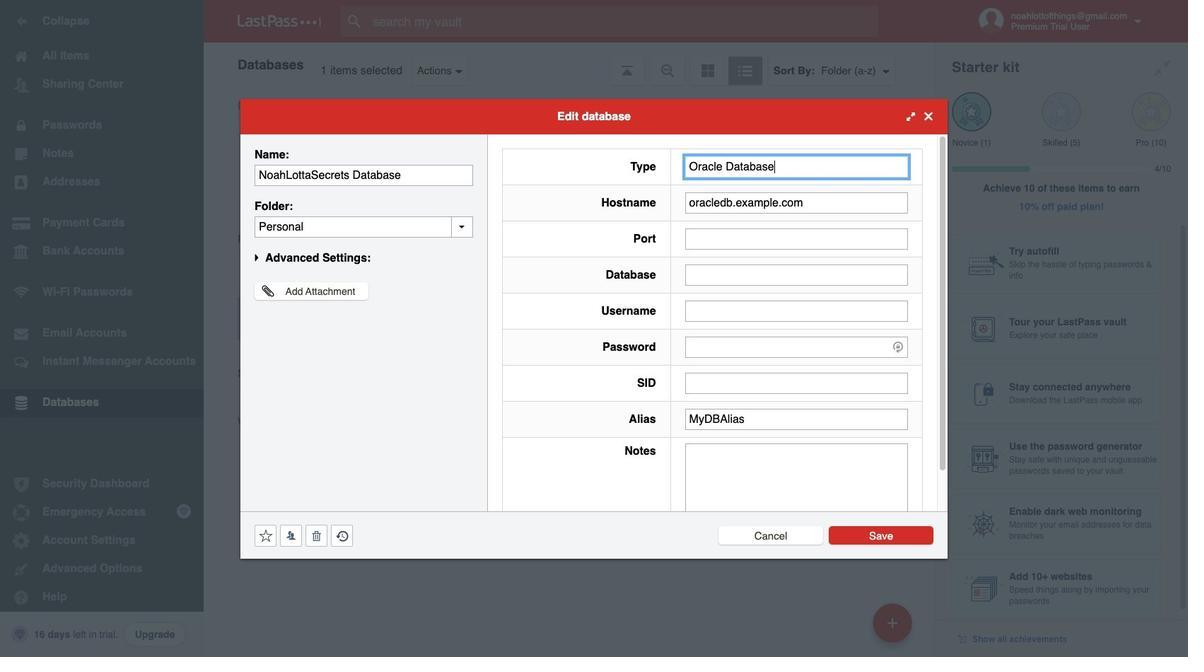 Task type: describe. For each thing, give the bounding box(es) containing it.
Search search field
[[341, 6, 906, 37]]

main navigation navigation
[[0, 0, 204, 657]]

vault options navigation
[[204, 42, 935, 85]]



Task type: locate. For each thing, give the bounding box(es) containing it.
None text field
[[685, 156, 908, 177], [255, 164, 473, 186], [255, 216, 473, 237], [685, 264, 908, 285], [685, 300, 908, 321], [685, 372, 908, 394], [685, 443, 908, 531], [685, 156, 908, 177], [255, 164, 473, 186], [255, 216, 473, 237], [685, 264, 908, 285], [685, 300, 908, 321], [685, 372, 908, 394], [685, 443, 908, 531]]

lastpass image
[[238, 15, 321, 28]]

None text field
[[685, 192, 908, 213], [685, 228, 908, 249], [685, 408, 908, 430], [685, 192, 908, 213], [685, 228, 908, 249], [685, 408, 908, 430]]

dialog
[[240, 99, 948, 558]]

new item navigation
[[868, 599, 921, 657]]

None password field
[[685, 336, 908, 358]]

search my vault text field
[[341, 6, 906, 37]]

new item image
[[888, 618, 898, 628]]



Task type: vqa. For each thing, say whether or not it's contained in the screenshot.
New item element
no



